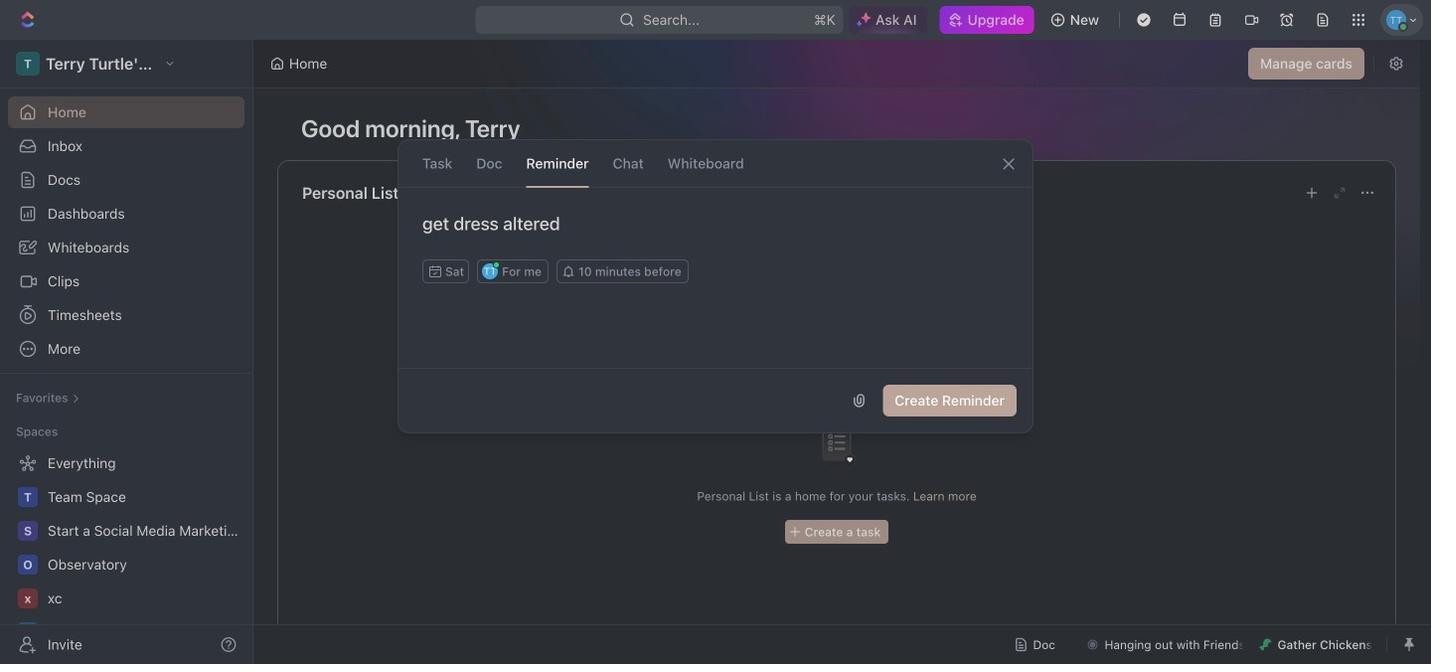 Task type: describe. For each thing, give the bounding box(es) containing it.
Reminder na﻿me or type '/' for commands text field
[[399, 212, 1033, 259]]

drumstick bite image
[[1260, 639, 1272, 651]]



Task type: locate. For each thing, give the bounding box(es) containing it.
tree inside the sidebar navigation
[[8, 447, 245, 664]]

tree
[[8, 447, 245, 664]]

dialog
[[398, 139, 1034, 433]]

sidebar navigation
[[0, 40, 253, 664]]



Task type: vqa. For each thing, say whether or not it's contained in the screenshot.
the leftmost Gary
no



